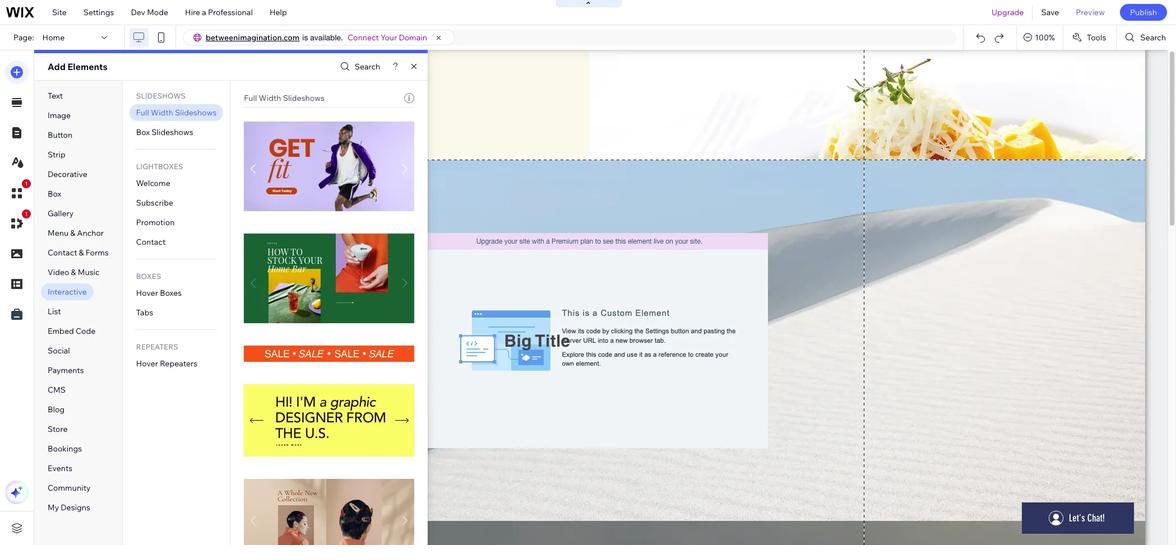 Task type: vqa. For each thing, say whether or not it's contained in the screenshot.
2nd 1 button from the bottom of the page
yes



Task type: describe. For each thing, give the bounding box(es) containing it.
store
[[48, 425, 68, 435]]

anchor
[[77, 228, 104, 238]]

contact & forms
[[48, 248, 109, 258]]

hover repeaters
[[136, 359, 198, 369]]

menu
[[48, 228, 69, 238]]

welcome
[[136, 178, 170, 188]]

100%
[[1036, 33, 1056, 43]]

my designs
[[48, 503, 90, 513]]

payments
[[48, 366, 84, 376]]

0 vertical spatial boxes
[[136, 272, 161, 281]]

0 vertical spatial search button
[[1118, 25, 1177, 50]]

add
[[48, 61, 66, 72]]

forms
[[86, 248, 109, 258]]

box for box slideshows
[[136, 127, 150, 137]]

save
[[1042, 7, 1060, 17]]

betweenimagination.com
[[206, 33, 300, 43]]

available.
[[310, 33, 343, 42]]

strip
[[48, 150, 66, 160]]

0 horizontal spatial full
[[136, 108, 149, 118]]

settings
[[83, 7, 114, 17]]

professional
[[208, 7, 253, 17]]

bookings
[[48, 444, 82, 454]]

embed code
[[48, 326, 96, 337]]

1 vertical spatial repeaters
[[160, 359, 198, 369]]

dev
[[131, 7, 145, 17]]

lightboxes
[[136, 162, 183, 171]]

subscribe
[[136, 198, 173, 208]]

1 vertical spatial search
[[355, 62, 381, 72]]

0 vertical spatial full
[[244, 93, 257, 103]]

hire a professional
[[185, 7, 253, 17]]

contact for contact
[[136, 237, 166, 247]]

1 1 from the top
[[25, 181, 28, 187]]

your
[[381, 33, 397, 43]]

help
[[270, 7, 287, 17]]

embed
[[48, 326, 74, 337]]

a
[[202, 7, 206, 17]]

hover boxes
[[136, 288, 182, 298]]

1 1 button from the top
[[5, 180, 31, 205]]

designs
[[61, 503, 90, 513]]

blog
[[48, 405, 65, 415]]

2 1 button from the top
[[5, 210, 31, 236]]

site
[[52, 7, 67, 17]]

dev mode
[[131, 7, 168, 17]]

domain
[[399, 33, 428, 43]]

video
[[48, 268, 69, 278]]

image
[[48, 111, 71, 121]]

mode
[[147, 7, 168, 17]]

elements
[[68, 61, 108, 72]]

promotion
[[136, 218, 175, 228]]



Task type: locate. For each thing, give the bounding box(es) containing it.
0 vertical spatial 1
[[25, 181, 28, 187]]

is available. connect your domain
[[303, 33, 428, 43]]

1 vertical spatial full
[[136, 108, 149, 118]]

box
[[136, 127, 150, 137], [48, 189, 61, 199]]

1 vertical spatial 1
[[25, 211, 28, 218]]

code
[[76, 326, 96, 337]]

full width slideshows
[[244, 93, 325, 103], [136, 108, 217, 118]]

is
[[303, 33, 308, 42]]

1 vertical spatial boxes
[[160, 288, 182, 298]]

save button
[[1034, 0, 1068, 25]]

contact up video
[[48, 248, 77, 258]]

publish button
[[1121, 4, 1168, 21]]

& for contact
[[79, 248, 84, 258]]

2 vertical spatial &
[[71, 268, 76, 278]]

contact
[[136, 237, 166, 247], [48, 248, 77, 258]]

my
[[48, 503, 59, 513]]

box slideshows
[[136, 127, 193, 137]]

2 1 from the top
[[25, 211, 28, 218]]

1 hover from the top
[[136, 288, 158, 298]]

box up lightboxes
[[136, 127, 150, 137]]

1 horizontal spatial width
[[259, 93, 281, 103]]

0 vertical spatial contact
[[136, 237, 166, 247]]

hover down tabs
[[136, 359, 158, 369]]

1 vertical spatial full width slideshows
[[136, 108, 217, 118]]

contact down the promotion
[[136, 237, 166, 247]]

& for video
[[71, 268, 76, 278]]

upgrade
[[992, 7, 1025, 17]]

0 vertical spatial hover
[[136, 288, 158, 298]]

video & music
[[48, 268, 100, 278]]

search down publish
[[1141, 33, 1167, 43]]

1 vertical spatial &
[[79, 248, 84, 258]]

0 vertical spatial 1 button
[[5, 180, 31, 205]]

tabs
[[136, 308, 153, 318]]

button
[[48, 130, 73, 140]]

0 horizontal spatial width
[[151, 108, 173, 118]]

repeaters
[[136, 343, 178, 352], [160, 359, 198, 369]]

full
[[244, 93, 257, 103], [136, 108, 149, 118]]

interactive
[[48, 287, 87, 297]]

music
[[78, 268, 100, 278]]

boxes
[[136, 272, 161, 281], [160, 288, 182, 298]]

tools
[[1088, 33, 1107, 43]]

home
[[42, 33, 65, 43]]

1 horizontal spatial box
[[136, 127, 150, 137]]

0 vertical spatial &
[[70, 228, 75, 238]]

search button down connect
[[338, 59, 381, 75]]

1 vertical spatial contact
[[48, 248, 77, 258]]

events
[[48, 464, 72, 474]]

1 horizontal spatial contact
[[136, 237, 166, 247]]

preview button
[[1068, 0, 1114, 25]]

hire
[[185, 7, 200, 17]]

0 horizontal spatial contact
[[48, 248, 77, 258]]

search
[[1141, 33, 1167, 43], [355, 62, 381, 72]]

1 horizontal spatial search
[[1141, 33, 1167, 43]]

hover up tabs
[[136, 288, 158, 298]]

1 horizontal spatial search button
[[1118, 25, 1177, 50]]

0 horizontal spatial box
[[48, 189, 61, 199]]

hover
[[136, 288, 158, 298], [136, 359, 158, 369]]

0 vertical spatial search
[[1141, 33, 1167, 43]]

1
[[25, 181, 28, 187], [25, 211, 28, 218]]

slideshows
[[136, 91, 186, 100], [283, 93, 325, 103], [175, 108, 217, 118], [152, 127, 193, 137]]

search button
[[1118, 25, 1177, 50], [338, 59, 381, 75]]

0 horizontal spatial search
[[355, 62, 381, 72]]

0 vertical spatial box
[[136, 127, 150, 137]]

add elements
[[48, 61, 108, 72]]

0 vertical spatial repeaters
[[136, 343, 178, 352]]

1 vertical spatial search button
[[338, 59, 381, 75]]

cms
[[48, 385, 66, 396]]

search button down publish
[[1118, 25, 1177, 50]]

0 horizontal spatial full width slideshows
[[136, 108, 217, 118]]

& right menu
[[70, 228, 75, 238]]

100% button
[[1018, 25, 1064, 50]]

& left forms
[[79, 248, 84, 258]]

2 hover from the top
[[136, 359, 158, 369]]

1 button left menu
[[5, 210, 31, 236]]

list
[[48, 307, 61, 317]]

1 vertical spatial hover
[[136, 359, 158, 369]]

1 horizontal spatial full width slideshows
[[244, 93, 325, 103]]

1 vertical spatial box
[[48, 189, 61, 199]]

1 vertical spatial 1 button
[[5, 210, 31, 236]]

box up gallery
[[48, 189, 61, 199]]

width
[[259, 93, 281, 103], [151, 108, 173, 118]]

& for menu
[[70, 228, 75, 238]]

publish
[[1131, 7, 1158, 17]]

1 button left decorative
[[5, 180, 31, 205]]

menu & anchor
[[48, 228, 104, 238]]

&
[[70, 228, 75, 238], [79, 248, 84, 258], [71, 268, 76, 278]]

connect
[[348, 33, 379, 43]]

1 button
[[5, 180, 31, 205], [5, 210, 31, 236]]

tools button
[[1064, 25, 1117, 50]]

community
[[48, 484, 91, 494]]

1 horizontal spatial full
[[244, 93, 257, 103]]

& right video
[[71, 268, 76, 278]]

0 vertical spatial width
[[259, 93, 281, 103]]

text
[[48, 91, 63, 101]]

0 horizontal spatial search button
[[338, 59, 381, 75]]

contact for contact & forms
[[48, 248, 77, 258]]

social
[[48, 346, 70, 356]]

hover for hover repeaters
[[136, 359, 158, 369]]

gallery
[[48, 209, 74, 219]]

box for box
[[48, 189, 61, 199]]

1 vertical spatial width
[[151, 108, 173, 118]]

search down the "is available. connect your domain"
[[355, 62, 381, 72]]

0 vertical spatial full width slideshows
[[244, 93, 325, 103]]

preview
[[1077, 7, 1106, 17]]

decorative
[[48, 169, 87, 180]]

hover for hover boxes
[[136, 288, 158, 298]]



